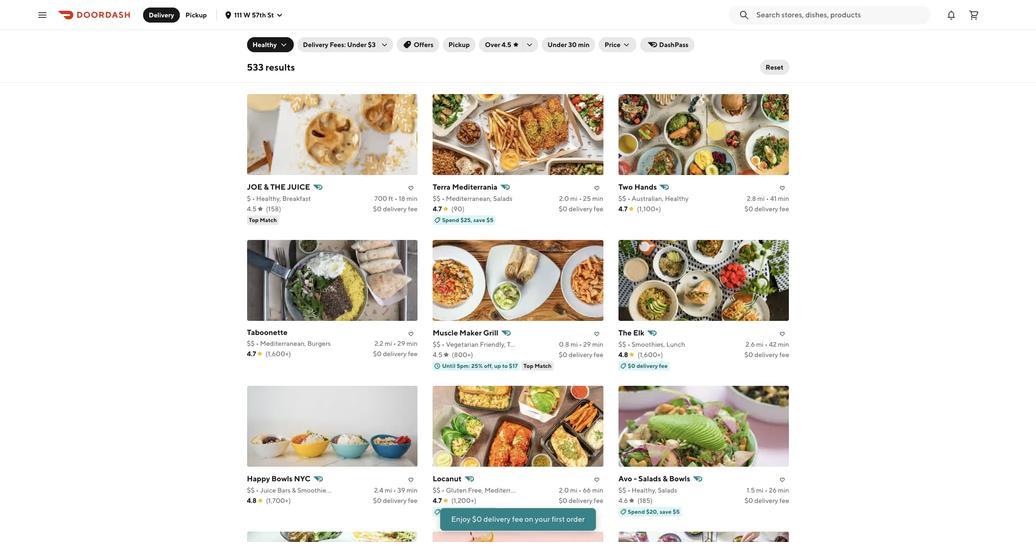 Task type: vqa. For each thing, say whether or not it's contained in the screenshot.
E to the right
no



Task type: describe. For each thing, give the bounding box(es) containing it.
(185)
[[638, 497, 653, 505]]

• down the elk
[[628, 341, 631, 348]]

min inside button
[[578, 41, 590, 49]]

0 vertical spatial pickup button
[[180, 7, 213, 22]]

mi right 2.2
[[385, 340, 392, 348]]

$​0 for -
[[745, 497, 753, 505]]

$$ for the elk
[[619, 341, 626, 348]]

delivery for 2.4 mi • 39 min
[[383, 497, 407, 505]]

$$ • healthy, salads
[[619, 487, 677, 494]]

1 vertical spatial healthy
[[665, 195, 689, 202]]

20%
[[256, 71, 268, 78]]

delivery button
[[143, 7, 180, 22]]

$​0 for bowls
[[373, 497, 382, 505]]

4.5 for muscle maker grill
[[433, 351, 443, 359]]

2.0 mi • 25 min
[[559, 195, 604, 202]]

$ for $ • healthy, breakfast
[[247, 195, 251, 202]]

29 for 0.8 mi • 29 min
[[583, 341, 591, 348]]

• left 66
[[579, 487, 582, 494]]

fee for 700 ft • 18 min
[[408, 205, 418, 213]]

• down "joe"
[[252, 195, 255, 202]]

1.5 mi • 26 min
[[747, 487, 789, 494]]

price
[[605, 41, 621, 49]]

teriyaki
[[507, 341, 530, 348]]

$ • healthy, breakfast
[[247, 195, 311, 202]]

ft
[[389, 195, 393, 202]]

avo - salads & bowls
[[619, 475, 690, 484]]

• left 25
[[579, 195, 582, 202]]

$25,
[[461, 217, 472, 224]]

pickup for topmost pickup button
[[186, 11, 207, 19]]

18
[[399, 195, 405, 202]]

$​0 delivery fee for muscle maker grill
[[559, 351, 604, 359]]

on
[[525, 515, 534, 524]]

delivery for 2.8 mi • 41 min
[[755, 205, 779, 213]]

under 30 min
[[548, 41, 590, 49]]

min for muscle maker grill
[[592, 341, 604, 348]]

st
[[267, 11, 274, 19]]

111 w 57th st button
[[225, 11, 283, 19]]

juice
[[287, 183, 310, 192]]

0 vertical spatial smoothies,
[[632, 341, 665, 348]]

1 vertical spatial top match
[[524, 363, 552, 370]]

vegetarian
[[446, 341, 479, 348]]

1 under from the left
[[347, 41, 367, 49]]

$​0 for &
[[373, 205, 382, 213]]

• left "19"
[[395, 49, 397, 57]]

• down locanut
[[442, 487, 445, 494]]

0 horizontal spatial top match
[[249, 217, 277, 224]]

2.0 for locanut
[[559, 487, 569, 494]]

juice
[[260, 487, 276, 494]]

mi for two hands
[[758, 195, 765, 202]]

$5 for locanut
[[487, 509, 494, 516]]

pokeworks
[[433, 37, 471, 46]]

grill
[[483, 329, 499, 338]]

• down two
[[628, 195, 631, 202]]

free,
[[468, 487, 483, 494]]

0.8 mi • 29 min
[[559, 341, 604, 348]]

delivery for delivery fees: under $3
[[303, 41, 329, 49]]

(158)
[[266, 205, 281, 213]]

4.7 down taboonette
[[247, 350, 256, 358]]

• left '23'
[[580, 49, 582, 57]]

0.8
[[559, 341, 569, 348]]

the for the little beet
[[247, 37, 260, 46]]

$17
[[509, 363, 518, 370]]

19
[[399, 49, 405, 57]]

$$ for two hands
[[619, 195, 626, 202]]

$ • breakfast, acai bowls $​0 delivery fee
[[619, 49, 789, 67]]

click to add this store to your saved list image
[[591, 37, 603, 48]]

gluten
[[446, 487, 467, 494]]

• down avo
[[628, 487, 631, 494]]

delivery for delivery
[[149, 11, 174, 19]]

breakfast,
[[628, 49, 658, 57]]

$​0 delivery fee for locanut
[[559, 497, 604, 505]]

min for pokeworks
[[592, 49, 604, 57]]

533 results
[[247, 62, 295, 73]]

joe
[[247, 183, 262, 192]]

delivery for 0.8 mi • 29 min
[[569, 351, 593, 359]]

2.4 mi • 39 min
[[374, 487, 418, 494]]

20% off, up to $5
[[256, 71, 302, 78]]

open menu image
[[37, 9, 48, 20]]

2.8 mi • 41 min
[[747, 195, 789, 202]]

4.6 for (510+)
[[247, 59, 257, 67]]

25%
[[472, 363, 483, 370]]

$$ for happy bowls nyc
[[247, 487, 255, 494]]

hands
[[635, 183, 657, 192]]

results
[[266, 62, 295, 73]]

(1,600+) for smoothies,
[[638, 351, 663, 359]]

1 horizontal spatial off,
[[484, 363, 493, 370]]

26
[[769, 487, 777, 494]]

min right 2.2
[[407, 340, 418, 348]]

salads for mediterrania
[[493, 195, 513, 202]]

fee for 0.8 mi • 29 min
[[594, 351, 604, 359]]

$$ • mediterranean, salads
[[433, 195, 513, 202]]

0 horizontal spatial top
[[249, 217, 259, 224]]

• right 2.2
[[393, 340, 396, 348]]

mi for avo - salads & bowls
[[757, 487, 764, 494]]

$​0 for hands
[[745, 205, 753, 213]]

1.5
[[747, 487, 755, 494]]

4.7 for two hands
[[619, 205, 628, 213]]

39
[[398, 487, 405, 494]]

29 for 2.2 mi • 29 min
[[398, 340, 405, 348]]

muscle
[[433, 329, 458, 338]]

fee for 2.0 mi • 25 min
[[594, 205, 604, 213]]

falafel
[[285, 49, 305, 57]]

700 ft • 18 min
[[375, 195, 418, 202]]

• left 26
[[765, 487, 768, 494]]

2.4
[[374, 487, 383, 494]]

4.7 for terra mediterrania
[[433, 205, 442, 213]]

0 vertical spatial off,
[[270, 71, 278, 78]]

$​0 inside the '$ • breakfast, acai bowls $​0 delivery fee'
[[745, 59, 753, 67]]

• right ft
[[395, 195, 397, 202]]

healthy, for the
[[256, 195, 281, 202]]

fee inside the '$ • breakfast, acai bowls $​0 delivery fee'
[[780, 59, 789, 67]]

0 vertical spatial &
[[264, 183, 269, 192]]

first
[[552, 515, 565, 524]]

4.5 for joe & the juice
[[247, 205, 257, 213]]

(1,200+)
[[451, 497, 477, 505]]

1 vertical spatial match
[[535, 363, 552, 370]]

min for two hands
[[778, 195, 789, 202]]

$​0 up first in the right bottom of the page
[[559, 497, 568, 505]]

$​0 delivery fee down the 2.2 mi • 29 min
[[373, 350, 418, 358]]

friendly,
[[480, 341, 506, 348]]

min for the elk
[[778, 341, 789, 348]]

until
[[442, 363, 456, 370]]

1 vertical spatial $0
[[472, 515, 482, 524]]

salads for -
[[658, 487, 677, 494]]

min for avo - salads & bowls
[[778, 487, 789, 494]]

mi for muscle maker grill
[[571, 341, 578, 348]]

fee for 2.8 mi • 41 min
[[780, 205, 789, 213]]

$20,
[[646, 509, 659, 516]]

eatery
[[664, 37, 687, 46]]

save for avo - salads & bowls
[[660, 509, 672, 516]]

lunch
[[667, 341, 685, 348]]

under 30 min button
[[542, 37, 595, 52]]

delivery for 1.5 mi • 26 min
[[755, 497, 779, 505]]

over
[[485, 41, 500, 49]]

min for the little beet
[[407, 49, 418, 57]]

$$ for locanut
[[433, 487, 441, 494]]

min for terra mediterrania
[[592, 195, 604, 202]]

offers button
[[397, 37, 439, 52]]

$$ for terra mediterrania
[[433, 195, 441, 202]]

delivery for 700 ft • 18 min
[[383, 205, 407, 213]]

$$ down taboonette
[[247, 340, 255, 348]]

4.6 for (185)
[[619, 497, 628, 505]]

1.0 mi • 23 min
[[561, 49, 604, 57]]

$$ • gluten free, mediterranean
[[433, 487, 529, 494]]

spend $35, save $5
[[442, 509, 494, 516]]

(800+)
[[452, 351, 473, 359]]

0.4
[[374, 49, 385, 57]]

$$ • smoothies, lunch
[[619, 341, 685, 348]]

2 vertical spatial &
[[292, 487, 296, 494]]

$5 down falafel
[[295, 71, 302, 78]]

2.6 mi • 42 min
[[746, 341, 789, 348]]

two
[[619, 183, 633, 192]]

• down terra
[[442, 195, 445, 202]]

mediterranean, for (90)
[[446, 195, 492, 202]]



Task type: locate. For each thing, give the bounding box(es) containing it.
bowls inside the '$ • breakfast, acai bowls $​0 delivery fee'
[[674, 49, 692, 57]]

bowls for avo
[[670, 475, 690, 484]]

$​0 delivery fee
[[373, 205, 418, 213], [559, 205, 604, 213], [745, 205, 789, 213], [373, 350, 418, 358], [559, 351, 604, 359], [745, 351, 789, 359], [373, 497, 418, 505], [559, 497, 604, 505], [745, 497, 789, 505]]

4.8 for happy bowls nyc
[[247, 497, 257, 505]]

spend for avo - salads & bowls
[[628, 509, 645, 516]]

•
[[281, 49, 283, 57], [395, 49, 397, 57], [466, 49, 469, 57], [580, 49, 582, 57], [624, 49, 627, 57], [252, 195, 255, 202], [395, 195, 397, 202], [442, 195, 445, 202], [579, 195, 582, 202], [628, 195, 631, 202], [766, 195, 769, 202], [256, 340, 259, 348], [393, 340, 396, 348], [442, 341, 445, 348], [579, 341, 582, 348], [628, 341, 631, 348], [765, 341, 768, 348], [256, 487, 259, 494], [393, 487, 396, 494], [442, 487, 445, 494], [579, 487, 582, 494], [628, 487, 631, 494], [765, 487, 768, 494]]

0 vertical spatial mediterranean,
[[446, 195, 492, 202]]

1 vertical spatial up
[[494, 363, 501, 370]]

$​0 for maker
[[559, 351, 568, 359]]

1 horizontal spatial &
[[292, 487, 296, 494]]

1 horizontal spatial smoothies,
[[632, 341, 665, 348]]

5pm:
[[457, 363, 470, 370]]

$​0 for elk
[[745, 351, 753, 359]]

click to add this store to your saved list image
[[406, 37, 417, 48]]

4.5
[[502, 41, 512, 49], [247, 205, 257, 213], [433, 351, 443, 359]]

$$ for muscle maker grill
[[433, 341, 441, 348]]

bowls down dashpass
[[674, 49, 692, 57]]

$​0 down 2.4
[[373, 497, 382, 505]]

4.7 for locanut
[[433, 497, 442, 505]]

$​0 delivery fee down 1.5 mi • 26 min
[[745, 497, 789, 505]]

match
[[260, 217, 277, 224], [535, 363, 552, 370]]

min right 25
[[592, 195, 604, 202]]

(1,600+) down $$ • smoothies, lunch at the right
[[638, 351, 663, 359]]

0 vertical spatial 4.6
[[247, 59, 257, 67]]

0 vertical spatial top match
[[249, 217, 277, 224]]

1 horizontal spatial 4.8
[[619, 351, 628, 359]]

$​0 down 0.8
[[559, 351, 568, 359]]

42
[[769, 341, 777, 348]]

0 vertical spatial healthy
[[253, 41, 277, 49]]

muscle maker grill
[[433, 329, 499, 338]]

• left 39
[[393, 487, 396, 494]]

up down the (510+)
[[280, 71, 287, 78]]

$$ down avo
[[619, 487, 626, 494]]

smoothies
[[332, 487, 364, 494]]

delivery for 2.2 mi • 29 min
[[383, 350, 407, 358]]

$$ for avo - salads & bowls
[[619, 487, 626, 494]]

1 vertical spatial 4.6
[[619, 497, 628, 505]]

smoothies, down nyc
[[297, 487, 331, 494]]

0 vertical spatial up
[[280, 71, 287, 78]]

price button
[[599, 37, 637, 52]]

Store search: begin typing to search for stores available on DoorDash text field
[[757, 10, 925, 20]]

delivery inside the '$ • breakfast, acai bowls $​0 delivery fee'
[[755, 59, 779, 67]]

spend for locanut
[[442, 509, 459, 516]]

4.7 left (90)
[[433, 205, 442, 213]]

$​0 delivery fee down 0.8 mi • 29 min
[[559, 351, 604, 359]]

(1,600+) for mediterranean,
[[266, 350, 291, 358]]

• left "41"
[[766, 195, 769, 202]]

$​0 down 2.6
[[745, 351, 753, 359]]

pickup right delivery button
[[186, 11, 207, 19]]

2.0
[[559, 195, 569, 202], [559, 487, 569, 494]]

salads down avo - salads & bowls
[[658, 487, 677, 494]]

1 horizontal spatial healthy
[[665, 195, 689, 202]]

0 horizontal spatial $0
[[472, 515, 482, 524]]

0 vertical spatial 4.8
[[619, 351, 628, 359]]

mi for pokeworks
[[571, 49, 578, 57]]

0 vertical spatial 4.5
[[502, 41, 512, 49]]

sponsored down pokeworks at the left top of page
[[433, 49, 465, 57]]

mi for terra mediterrania
[[571, 195, 578, 202]]

healthy up the sponsored • falafel
[[253, 41, 277, 49]]

1 horizontal spatial $0
[[628, 363, 636, 370]]

the left elk
[[619, 329, 632, 338]]

533
[[247, 62, 264, 73]]

$ for $ • breakfast, acai bowls $​0 delivery fee
[[619, 49, 623, 57]]

sponsored down little
[[247, 49, 279, 57]]

0 horizontal spatial $
[[247, 195, 251, 202]]

1 vertical spatial off,
[[484, 363, 493, 370]]

1 vertical spatial delivery
[[303, 41, 329, 49]]

0 vertical spatial healthy,
[[256, 195, 281, 202]]

0 horizontal spatial sponsored
[[247, 49, 279, 57]]

• right 0.8
[[579, 341, 582, 348]]

smoothies,
[[632, 341, 665, 348], [297, 487, 331, 494]]

healthy inside healthy button
[[253, 41, 277, 49]]

burgers
[[308, 340, 331, 348]]

0 horizontal spatial &
[[264, 183, 269, 192]]

top match right $17
[[524, 363, 552, 370]]

bowls for $
[[674, 49, 692, 57]]

min right 42
[[778, 341, 789, 348]]

$5 for avo - salads & bowls
[[673, 509, 680, 516]]

$$ down the muscle
[[433, 341, 441, 348]]

save
[[474, 217, 486, 224], [474, 509, 485, 516], [660, 509, 672, 516]]

29 right 0.8
[[583, 341, 591, 348]]

1 vertical spatial top
[[524, 363, 534, 370]]

$​0 down 2.0 mi • 25 min
[[559, 205, 568, 213]]

$
[[619, 49, 623, 57], [247, 195, 251, 202]]

2 2.0 from the top
[[559, 487, 569, 494]]

4.5 left (158)
[[247, 205, 257, 213]]

happy
[[247, 475, 270, 484]]

0 horizontal spatial 4.6
[[247, 59, 257, 67]]

happy bowls nyc
[[247, 475, 311, 484]]

0 horizontal spatial mediterranean,
[[260, 340, 306, 348]]

2 under from the left
[[548, 41, 567, 49]]

4.8 down the elk
[[619, 351, 628, 359]]

fee
[[780, 59, 789, 67], [408, 205, 418, 213], [594, 205, 604, 213], [780, 205, 789, 213], [408, 350, 418, 358], [594, 351, 604, 359], [780, 351, 789, 359], [659, 363, 668, 370], [408, 497, 418, 505], [594, 497, 604, 505], [780, 497, 789, 505], [512, 515, 523, 524]]

1 sponsored from the left
[[247, 49, 279, 57]]

australian,
[[632, 195, 664, 202]]

sponsored for pokeworks
[[433, 49, 465, 57]]

0 horizontal spatial delivery
[[149, 11, 174, 19]]

1 vertical spatial $
[[247, 195, 251, 202]]

salads up $$ • healthy, salads
[[639, 475, 661, 484]]

pickup
[[186, 11, 207, 19], [449, 41, 470, 49]]

0 vertical spatial match
[[260, 217, 277, 224]]

your
[[535, 515, 550, 524]]

save for locanut
[[474, 509, 485, 516]]

1 vertical spatial the
[[619, 329, 632, 338]]

pickup button left over
[[443, 37, 476, 52]]

healthy, up (158)
[[256, 195, 281, 202]]

locanut
[[433, 475, 462, 484]]

0 horizontal spatial smoothies,
[[297, 487, 331, 494]]

1 vertical spatial &
[[663, 475, 668, 484]]

1 vertical spatial healthy,
[[632, 487, 657, 494]]

the elk
[[619, 329, 645, 338]]

fee for 1.5 mi • 26 min
[[780, 497, 789, 505]]

asian
[[470, 49, 487, 57]]

0 horizontal spatial to
[[288, 71, 293, 78]]

• down green at the right
[[624, 49, 627, 57]]

1 horizontal spatial the
[[619, 329, 632, 338]]

1 vertical spatial to
[[502, 363, 508, 370]]

min
[[578, 41, 590, 49], [407, 49, 418, 57], [592, 49, 604, 57], [407, 195, 418, 202], [592, 195, 604, 202], [778, 195, 789, 202], [407, 340, 418, 348], [592, 341, 604, 348], [778, 341, 789, 348], [407, 487, 418, 494], [592, 487, 604, 494], [778, 487, 789, 494]]

delivery for 2.6 mi • 42 min
[[755, 351, 779, 359]]

bowls up $$ • healthy, salads
[[670, 475, 690, 484]]

& left the
[[264, 183, 269, 192]]

spend $25, save $5
[[442, 217, 494, 224]]

0 vertical spatial to
[[288, 71, 293, 78]]

1 horizontal spatial pickup
[[449, 41, 470, 49]]

bowls up bars at bottom
[[272, 475, 293, 484]]

41
[[770, 195, 777, 202]]

1 horizontal spatial under
[[548, 41, 567, 49]]

fee for 2.0 mi • 66 min
[[594, 497, 604, 505]]

111
[[234, 11, 242, 19]]

$​0 delivery fee for joe & the juice
[[373, 205, 418, 213]]

save for terra mediterrania
[[474, 217, 486, 224]]

0 horizontal spatial 29
[[398, 340, 405, 348]]

the
[[247, 37, 260, 46], [619, 329, 632, 338]]

$​0 down 2.8 at right top
[[745, 205, 753, 213]]

1 horizontal spatial up
[[494, 363, 501, 370]]

healthy, for salads
[[632, 487, 657, 494]]

&
[[264, 183, 269, 192], [663, 475, 668, 484], [292, 487, 296, 494]]

0 vertical spatial salads
[[493, 195, 513, 202]]

healthy button
[[247, 37, 294, 52]]

$5 down the $$ • gluten free, mediterranean
[[487, 509, 494, 516]]

mi for the little beet
[[386, 49, 393, 57]]

0 horizontal spatial pickup button
[[180, 7, 213, 22]]

under left $3
[[347, 41, 367, 49]]

1 horizontal spatial mediterranean,
[[446, 195, 492, 202]]

0 vertical spatial top
[[249, 217, 259, 224]]

$​0 down 700
[[373, 205, 382, 213]]

min for happy bowls nyc
[[407, 487, 418, 494]]

0 horizontal spatial match
[[260, 217, 277, 224]]

$​0 delivery fee down 2.4 mi • 39 min
[[373, 497, 418, 505]]

fee for 2.2 mi • 29 min
[[408, 350, 418, 358]]

0 horizontal spatial up
[[280, 71, 287, 78]]

delivery inside button
[[149, 11, 174, 19]]

fee for 2.4 mi • 39 min
[[408, 497, 418, 505]]

2 horizontal spatial &
[[663, 475, 668, 484]]

0 horizontal spatial pickup
[[186, 11, 207, 19]]

$​0 delivery fee for terra mediterrania
[[559, 205, 604, 213]]

0 horizontal spatial healthy,
[[256, 195, 281, 202]]

1 vertical spatial 4.5
[[247, 205, 257, 213]]

top match down (158)
[[249, 217, 277, 224]]

$​0 delivery fee for the elk
[[745, 351, 789, 359]]

off, down the (510+)
[[270, 71, 278, 78]]

30
[[568, 41, 577, 49]]

sponsored for the little beet
[[247, 49, 279, 57]]

• up the (510+)
[[281, 49, 283, 57]]

taboonette
[[247, 328, 288, 337]]

blend
[[642, 37, 663, 46]]

top down "joe"
[[249, 217, 259, 224]]

$0
[[628, 363, 636, 370], [472, 515, 482, 524]]

sponsored • falafel
[[247, 49, 305, 57]]

• inside the '$ • breakfast, acai bowls $​0 delivery fee'
[[624, 49, 627, 57]]

mi
[[386, 49, 393, 57], [571, 49, 578, 57], [571, 195, 578, 202], [758, 195, 765, 202], [385, 340, 392, 348], [571, 341, 578, 348], [757, 341, 764, 348], [385, 487, 392, 494], [570, 487, 578, 494], [757, 487, 764, 494]]

beet
[[282, 37, 299, 46]]

reset button
[[760, 60, 789, 75]]

salads down mediterrania
[[493, 195, 513, 202]]

1 vertical spatial 4.8
[[247, 497, 257, 505]]

$​0 delivery fee for happy bowls nyc
[[373, 497, 418, 505]]

fee for 2.6 mi • 42 min
[[780, 351, 789, 359]]

1 horizontal spatial top
[[524, 363, 534, 370]]

1 horizontal spatial $
[[619, 49, 623, 57]]

1 2.0 from the top
[[559, 195, 569, 202]]

• left 42
[[765, 341, 768, 348]]

1 horizontal spatial sponsored
[[433, 49, 465, 57]]

terra mediterrania
[[433, 183, 498, 192]]

reset
[[766, 64, 784, 71]]

1 vertical spatial 2.0
[[559, 487, 569, 494]]

nyc
[[294, 475, 311, 484]]

0 vertical spatial $0
[[628, 363, 636, 370]]

min down click to add this store to your saved list image
[[592, 49, 604, 57]]

match right $17
[[535, 363, 552, 370]]

maker
[[460, 329, 482, 338]]

$ inside the '$ • breakfast, acai bowls $​0 delivery fee'
[[619, 49, 623, 57]]

1 horizontal spatial top match
[[524, 363, 552, 370]]

2.0 for terra mediterrania
[[559, 195, 569, 202]]

$​0 delivery fee for two hands
[[745, 205, 789, 213]]

1 vertical spatial mediterranean,
[[260, 340, 306, 348]]

mediterranean,
[[446, 195, 492, 202], [260, 340, 306, 348]]

$​0 delivery fee down 700 ft • 18 min
[[373, 205, 418, 213]]

2.0 left 25
[[559, 195, 569, 202]]

$​0 for mediterrania
[[559, 205, 568, 213]]

acai
[[659, 49, 673, 57]]

under
[[347, 41, 367, 49], [548, 41, 567, 49]]

0 horizontal spatial healthy
[[253, 41, 277, 49]]

min right "41"
[[778, 195, 789, 202]]

1 vertical spatial smoothies,
[[297, 487, 331, 494]]

mi left 66
[[570, 487, 578, 494]]

over 4.5 button
[[479, 37, 538, 52]]

0 horizontal spatial off,
[[270, 71, 278, 78]]

1 horizontal spatial pickup button
[[443, 37, 476, 52]]

the little beet
[[247, 37, 299, 46]]

0 horizontal spatial the
[[247, 37, 260, 46]]

0 horizontal spatial 4.5
[[247, 205, 257, 213]]

the left little
[[247, 37, 260, 46]]

the for the elk
[[619, 329, 632, 338]]

0 vertical spatial delivery
[[149, 11, 174, 19]]

min right 66
[[592, 487, 604, 494]]

0 vertical spatial 2.0
[[559, 195, 569, 202]]

4.6 up 20%
[[247, 59, 257, 67]]

top
[[249, 217, 259, 224], [524, 363, 534, 370]]

0 horizontal spatial under
[[347, 41, 367, 49]]

$$ down locanut
[[433, 487, 441, 494]]

min right 0.8
[[592, 341, 604, 348]]

(1,600+) down $$ • mediterranean, burgers
[[266, 350, 291, 358]]

$​0 delivery fee for avo - salads & bowls
[[745, 497, 789, 505]]

$5 right $25,
[[487, 217, 494, 224]]

mi down 30
[[571, 49, 578, 57]]

green
[[619, 37, 641, 46]]

top match
[[249, 217, 277, 224], [524, 363, 552, 370]]

2 vertical spatial salads
[[658, 487, 677, 494]]

mi for the elk
[[757, 341, 764, 348]]

offers
[[414, 41, 434, 49]]

$0 down $$ • smoothies, lunch at the right
[[628, 363, 636, 370]]

0 horizontal spatial (1,600+)
[[266, 350, 291, 358]]

$​0 down 2.2
[[373, 350, 382, 358]]

min right 18
[[407, 195, 418, 202]]

$​0 delivery fee down 2.8 mi • 41 min
[[745, 205, 789, 213]]

4.8 down happy on the left of page
[[247, 497, 257, 505]]

2.6
[[746, 341, 755, 348]]

pickup for bottommost pickup button
[[449, 41, 470, 49]]

$​0 delivery fee down 2.0 mi • 66 min
[[559, 497, 604, 505]]

$​0 down 1.5
[[745, 497, 753, 505]]

2.8
[[747, 195, 756, 202]]

$5 right $20,
[[673, 509, 680, 516]]

0 items, open order cart image
[[969, 9, 980, 20]]

2 horizontal spatial 4.5
[[502, 41, 512, 49]]

delivery fees: under $3
[[303, 41, 376, 49]]

4.5 inside button
[[502, 41, 512, 49]]

• down the muscle
[[442, 341, 445, 348]]

$$ • vegetarian friendly, teriyaki
[[433, 341, 530, 348]]

mediterranean, for (1,600+)
[[260, 340, 306, 348]]

$0 delivery fee
[[628, 363, 668, 370]]

mi for happy bowls nyc
[[385, 487, 392, 494]]

1 horizontal spatial delivery
[[303, 41, 329, 49]]

mi for locanut
[[570, 487, 578, 494]]

enjoy $0 delivery fee on your first order
[[451, 515, 585, 524]]

66
[[583, 487, 591, 494]]

$​0 delivery fee down 2.6 mi • 42 min
[[745, 351, 789, 359]]

notification bell image
[[946, 9, 957, 20]]

1 horizontal spatial (1,600+)
[[638, 351, 663, 359]]

sponsored • asian
[[433, 49, 487, 57]]

25
[[583, 195, 591, 202]]

$5 for terra mediterrania
[[487, 217, 494, 224]]

delivery for 2.0 mi • 25 min
[[569, 205, 593, 213]]

off, right 25%
[[484, 363, 493, 370]]

$$
[[433, 195, 441, 202], [619, 195, 626, 202], [247, 340, 255, 348], [433, 341, 441, 348], [619, 341, 626, 348], [247, 487, 255, 494], [433, 487, 441, 494], [619, 487, 626, 494]]

top right $17
[[524, 363, 534, 370]]

• down taboonette
[[256, 340, 259, 348]]

bars
[[277, 487, 291, 494]]

1 horizontal spatial healthy,
[[632, 487, 657, 494]]

57th
[[252, 11, 266, 19]]

up
[[280, 71, 287, 78], [494, 363, 501, 370]]

1 horizontal spatial match
[[535, 363, 552, 370]]

2 sponsored from the left
[[433, 49, 465, 57]]

until 5pm: 25% off, up to $17
[[442, 363, 518, 370]]

2 vertical spatial 4.5
[[433, 351, 443, 359]]

29 right 2.2
[[398, 340, 405, 348]]

healthy right australian,
[[665, 195, 689, 202]]

1 vertical spatial salads
[[639, 475, 661, 484]]

0 vertical spatial pickup
[[186, 11, 207, 19]]

healthy,
[[256, 195, 281, 202], [632, 487, 657, 494]]

4.7 down two
[[619, 205, 628, 213]]

min right "19"
[[407, 49, 418, 57]]

0 vertical spatial the
[[247, 37, 260, 46]]

min for locanut
[[592, 487, 604, 494]]

1 horizontal spatial to
[[502, 363, 508, 370]]

4.8 for the elk
[[619, 351, 628, 359]]

terra
[[433, 183, 451, 192]]

0 horizontal spatial 4.8
[[247, 497, 257, 505]]

1 vertical spatial pickup
[[449, 41, 470, 49]]

1 horizontal spatial 4.6
[[619, 497, 628, 505]]

min for joe & the juice
[[407, 195, 418, 202]]

• left asian
[[466, 49, 469, 57]]

4.5 up until
[[433, 351, 443, 359]]

under inside button
[[548, 41, 567, 49]]

• left juice
[[256, 487, 259, 494]]

4.7 down locanut
[[433, 497, 442, 505]]

mi right 0.4
[[386, 49, 393, 57]]

$5
[[295, 71, 302, 78], [487, 217, 494, 224], [487, 509, 494, 516], [673, 509, 680, 516]]

1 horizontal spatial 29
[[583, 341, 591, 348]]

spend down (90)
[[442, 217, 459, 224]]

1 horizontal spatial 4.5
[[433, 351, 443, 359]]

spend for terra mediterrania
[[442, 217, 459, 224]]

(1,100+)
[[637, 205, 661, 213]]

avo
[[619, 475, 632, 484]]

delivery for 2.0 mi • 66 min
[[569, 497, 593, 505]]

bowls
[[674, 49, 692, 57], [272, 475, 293, 484], [670, 475, 690, 484]]

green blend eatery
[[619, 37, 687, 46]]

enjoy
[[451, 515, 471, 524]]

0 vertical spatial $
[[619, 49, 623, 57]]

joe & the juice
[[247, 183, 310, 192]]

1 vertical spatial pickup button
[[443, 37, 476, 52]]

$$ • mediterranean, burgers
[[247, 340, 331, 348]]

save right $20,
[[660, 509, 672, 516]]

$​0 left reset
[[745, 59, 753, 67]]

mediterrania
[[452, 183, 498, 192]]

little
[[262, 37, 281, 46]]

under up 1.0
[[548, 41, 567, 49]]

to left $17
[[502, 363, 508, 370]]



